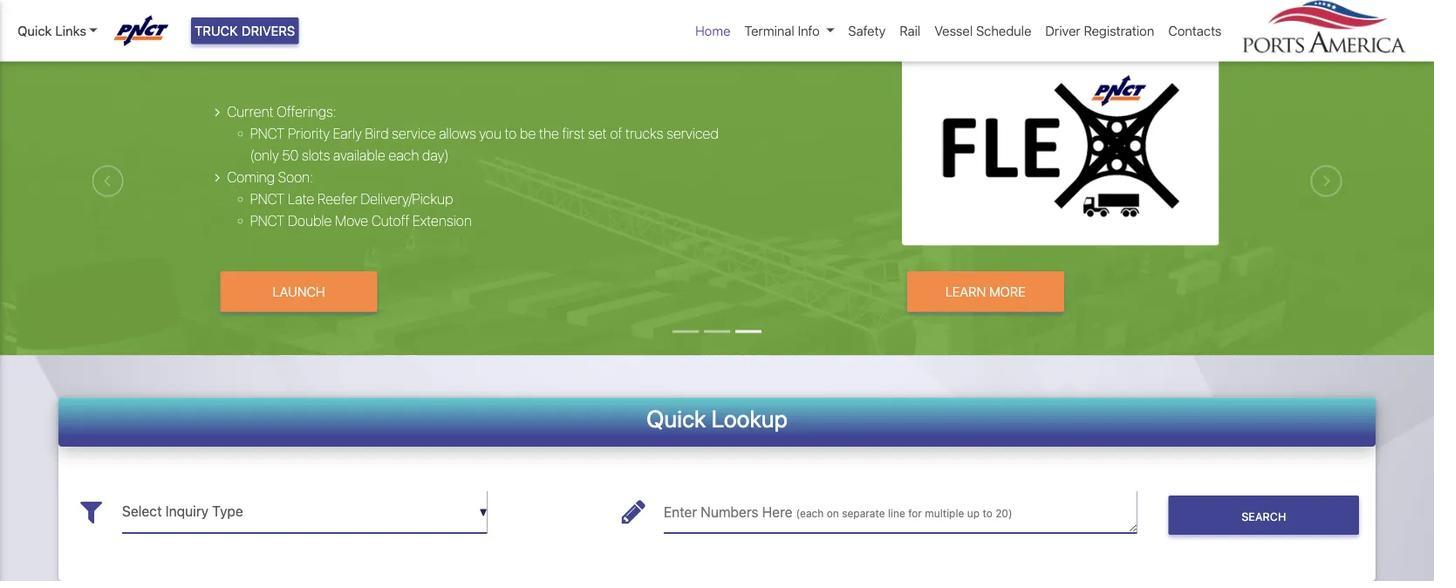 Task type: describe. For each thing, give the bounding box(es) containing it.
driver registration
[[1046, 23, 1155, 38]]

terminal
[[745, 23, 795, 38]]

launch button
[[220, 272, 378, 312]]

learn more
[[946, 285, 1026, 300]]

driver registration link
[[1039, 14, 1162, 48]]

lookup
[[712, 405, 788, 433]]

reefer
[[318, 191, 358, 207]]

pnct down coming
[[250, 191, 285, 207]]

first
[[562, 125, 585, 142]]

bird
[[365, 125, 389, 142]]

pnct up current
[[215, 28, 293, 65]]

move
[[335, 213, 368, 229]]

learn more link
[[907, 272, 1064, 312]]

available
[[333, 147, 386, 164]]

pnct left "double"
[[250, 213, 285, 229]]

home
[[696, 23, 731, 38]]

slots
[[302, 147, 330, 164]]

current
[[227, 103, 274, 120]]

20)
[[996, 508, 1013, 520]]

launch
[[273, 285, 325, 300]]

enter
[[664, 504, 697, 521]]

for
[[909, 508, 922, 520]]

you
[[479, 125, 502, 142]]

(each
[[796, 508, 824, 520]]

current offerings: pnct priority early bird service allows you to be the first set of trucks serviced (only 50 slots available each day)
[[227, 103, 719, 164]]

links
[[55, 23, 86, 38]]

rail
[[900, 23, 921, 38]]

delivery/pickup
[[361, 191, 453, 207]]

early
[[333, 125, 362, 142]]

numbers
[[701, 504, 759, 521]]

offerings:
[[277, 103, 337, 120]]

info
[[798, 23, 820, 38]]

terminal info
[[745, 23, 820, 38]]

pnct flex service
[[215, 28, 496, 65]]

extension
[[413, 213, 472, 229]]

set
[[588, 125, 607, 142]]

up
[[968, 508, 980, 520]]

vessel
[[935, 23, 973, 38]]

▼
[[479, 507, 488, 519]]

to inside enter numbers here (each on separate line for multiple up to 20)
[[983, 508, 993, 520]]

late
[[288, 191, 314, 207]]

coming
[[227, 169, 275, 186]]

rail link
[[893, 14, 928, 48]]

truck drivers
[[195, 23, 295, 38]]

quick links link
[[17, 21, 97, 41]]

be
[[520, 125, 536, 142]]

quick links
[[17, 23, 86, 38]]

driver
[[1046, 23, 1081, 38]]



Task type: vqa. For each thing, say whether or not it's contained in the screenshot.
newark
no



Task type: locate. For each thing, give the bounding box(es) containing it.
None text field
[[664, 491, 1138, 534]]

enter numbers here (each on separate line for multiple up to 20)
[[664, 504, 1013, 521]]

here
[[762, 504, 793, 521]]

0 vertical spatial angle right image
[[215, 105, 220, 119]]

0 vertical spatial quick
[[17, 23, 52, 38]]

to right the up
[[983, 508, 993, 520]]

flex
[[300, 28, 370, 65]]

more
[[990, 285, 1026, 300]]

(only
[[250, 147, 279, 164]]

2 angle right image from the top
[[215, 171, 220, 185]]

angle right image for coming
[[215, 171, 220, 185]]

safety
[[849, 23, 886, 38]]

angle right image left current
[[215, 105, 220, 119]]

terminal info link
[[738, 14, 842, 48]]

to left the be
[[505, 125, 517, 142]]

quick for quick links
[[17, 23, 52, 38]]

pnct
[[215, 28, 293, 65], [250, 125, 285, 142], [250, 191, 285, 207], [250, 213, 285, 229]]

quick
[[17, 23, 52, 38], [647, 405, 706, 433]]

day)
[[422, 147, 449, 164]]

1 vertical spatial to
[[983, 508, 993, 520]]

contacts link
[[1162, 14, 1229, 48]]

multiple
[[925, 508, 965, 520]]

soon:
[[278, 169, 314, 186]]

of
[[610, 125, 623, 142]]

0 horizontal spatial quick
[[17, 23, 52, 38]]

drivers
[[242, 23, 295, 38]]

coming soon: pnct late reefer delivery/pickup pnct double move cutoff extension
[[227, 169, 472, 229]]

1 vertical spatial angle right image
[[215, 171, 220, 185]]

contacts
[[1169, 23, 1222, 38]]

serviced
[[667, 125, 719, 142]]

home link
[[689, 14, 738, 48]]

1 vertical spatial quick
[[647, 405, 706, 433]]

quick left lookup in the bottom of the page
[[647, 405, 706, 433]]

cutoff
[[372, 213, 410, 229]]

1 horizontal spatial to
[[983, 508, 993, 520]]

schedule
[[977, 23, 1032, 38]]

on
[[827, 508, 839, 520]]

allows
[[439, 125, 476, 142]]

double
[[288, 213, 332, 229]]

pnct up (only
[[250, 125, 285, 142]]

quick lookup
[[647, 405, 788, 433]]

truck drivers link
[[191, 17, 299, 44]]

quick inside quick links "link"
[[17, 23, 52, 38]]

truck
[[195, 23, 238, 38]]

None text field
[[122, 491, 488, 534]]

vessel schedule link
[[928, 14, 1039, 48]]

safety link
[[842, 14, 893, 48]]

vessel schedule
[[935, 23, 1032, 38]]

angle right image
[[215, 105, 220, 119], [215, 171, 220, 185]]

pnct inside current offerings: pnct priority early bird service allows you to be the first set of trucks serviced (only 50 slots available each day)
[[250, 125, 285, 142]]

learn
[[946, 285, 986, 300]]

search
[[1242, 510, 1287, 523]]

flexible service image
[[0, 7, 1435, 454]]

1 horizontal spatial quick
[[647, 405, 706, 433]]

service
[[392, 125, 436, 142]]

line
[[888, 508, 906, 520]]

angle right image left coming
[[215, 171, 220, 185]]

angle right image for current
[[215, 105, 220, 119]]

the
[[539, 125, 559, 142]]

separate
[[842, 508, 885, 520]]

to
[[505, 125, 517, 142], [983, 508, 993, 520]]

alert
[[0, 0, 1435, 7]]

to inside current offerings: pnct priority early bird service allows you to be the first set of trucks serviced (only 50 slots available each day)
[[505, 125, 517, 142]]

quick left links
[[17, 23, 52, 38]]

0 vertical spatial to
[[505, 125, 517, 142]]

0 horizontal spatial to
[[505, 125, 517, 142]]

service
[[377, 28, 496, 65]]

priority
[[288, 125, 330, 142]]

quick for quick lookup
[[647, 405, 706, 433]]

each
[[389, 147, 419, 164]]

trucks
[[626, 125, 664, 142]]

registration
[[1084, 23, 1155, 38]]

50
[[282, 147, 299, 164]]

search button
[[1169, 496, 1360, 536]]

1 angle right image from the top
[[215, 105, 220, 119]]



